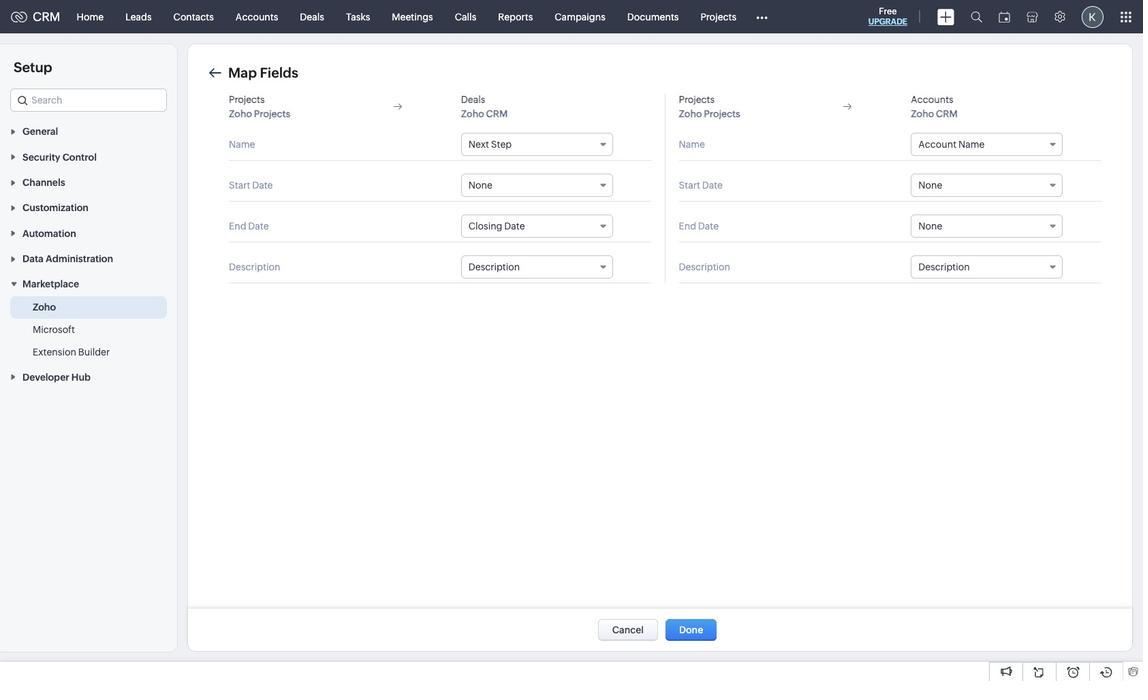 Task type: vqa. For each thing, say whether or not it's contained in the screenshot.
Next Step
yes



Task type: locate. For each thing, give the bounding box(es) containing it.
home link
[[66, 0, 115, 33]]

none field for name
[[911, 174, 1063, 197]]

3 name from the left
[[958, 139, 985, 150]]

zoho
[[229, 108, 252, 119], [461, 108, 484, 119], [679, 108, 702, 119], [911, 108, 934, 119], [33, 302, 56, 313]]

crm right logo on the left of page
[[33, 10, 60, 24]]

Next Step field
[[461, 133, 613, 156]]

2 start date from the left
[[679, 180, 723, 191]]

logo image
[[11, 11, 27, 22]]

name for accounts zoho crm
[[679, 139, 705, 150]]

account
[[918, 139, 956, 150]]

2 name from the left
[[679, 139, 705, 150]]

accounts left the deals link
[[236, 11, 278, 22]]

Closing Date field
[[461, 215, 613, 238]]

1 horizontal spatial projects zoho projects
[[679, 94, 740, 119]]

done
[[679, 625, 703, 636]]

fields
[[260, 65, 298, 80]]

1 start date from the left
[[229, 180, 273, 191]]

start
[[229, 180, 250, 191], [679, 180, 700, 191]]

1 start from the left
[[229, 180, 250, 191]]

deals link
[[289, 0, 335, 33]]

1 horizontal spatial end date
[[679, 221, 719, 232]]

crm up step
[[486, 108, 508, 119]]

security control button
[[0, 144, 177, 169]]

security
[[22, 152, 60, 163]]

0 horizontal spatial start
[[229, 180, 250, 191]]

none for account
[[918, 180, 942, 191]]

reports
[[498, 11, 533, 22]]

documents link
[[616, 0, 690, 33]]

1 vertical spatial deals
[[461, 94, 485, 105]]

crm inside deals zoho crm
[[486, 108, 508, 119]]

1 horizontal spatial start date
[[679, 180, 723, 191]]

1 description field from the left
[[461, 255, 613, 279]]

meetings
[[392, 11, 433, 22]]

1 horizontal spatial accounts
[[911, 94, 954, 105]]

cancel
[[612, 625, 644, 636]]

deals inside deals zoho crm
[[461, 94, 485, 105]]

2 horizontal spatial crm
[[936, 108, 958, 119]]

4 description from the left
[[918, 262, 970, 272]]

1 horizontal spatial end
[[679, 221, 696, 232]]

end for closing date
[[229, 221, 246, 232]]

start date
[[229, 180, 273, 191], [679, 180, 723, 191]]

map fields
[[228, 65, 298, 80]]

profile element
[[1074, 0, 1112, 33]]

2 projects zoho projects from the left
[[679, 94, 740, 119]]

1 horizontal spatial deals
[[461, 94, 485, 105]]

2 description from the left
[[468, 262, 520, 272]]

accounts for accounts
[[236, 11, 278, 22]]

None field
[[461, 174, 613, 197], [911, 174, 1063, 197], [911, 215, 1063, 238]]

1 horizontal spatial start
[[679, 180, 700, 191]]

account name
[[918, 139, 985, 150]]

0 horizontal spatial start date
[[229, 180, 273, 191]]

deals zoho crm
[[461, 94, 508, 119]]

data
[[22, 253, 44, 264]]

accounts
[[236, 11, 278, 22], [911, 94, 954, 105]]

0 horizontal spatial name
[[229, 139, 255, 150]]

description
[[229, 262, 280, 272], [468, 262, 520, 272], [679, 262, 730, 272], [918, 262, 970, 272]]

deals for deals zoho crm
[[461, 94, 485, 105]]

start for accounts zoho crm
[[679, 180, 700, 191]]

leads
[[125, 11, 152, 22]]

contacts link
[[163, 0, 225, 33]]

0 horizontal spatial projects zoho projects
[[229, 94, 290, 119]]

end for none
[[679, 221, 696, 232]]

calls link
[[444, 0, 487, 33]]

1 projects zoho projects from the left
[[229, 94, 290, 119]]

crm for accounts zoho crm
[[936, 108, 958, 119]]

zoho inside the "accounts zoho crm"
[[911, 108, 934, 119]]

profile image
[[1082, 6, 1104, 28]]

crm inside the "accounts zoho crm"
[[936, 108, 958, 119]]

deals inside the deals link
[[300, 11, 324, 22]]

end date for none
[[679, 221, 719, 232]]

0 vertical spatial accounts
[[236, 11, 278, 22]]

2 end from the left
[[679, 221, 696, 232]]

deals up the next
[[461, 94, 485, 105]]

0 horizontal spatial deals
[[300, 11, 324, 22]]

hub
[[71, 372, 91, 383]]

1 horizontal spatial crm
[[486, 108, 508, 119]]

none for next
[[468, 180, 492, 191]]

0 horizontal spatial accounts
[[236, 11, 278, 22]]

1 vertical spatial accounts
[[911, 94, 954, 105]]

2 start from the left
[[679, 180, 700, 191]]

end date
[[229, 221, 269, 232], [679, 221, 719, 232]]

date
[[252, 180, 273, 191], [702, 180, 723, 191], [248, 221, 269, 232], [504, 221, 525, 232], [698, 221, 719, 232]]

None field
[[10, 89, 167, 112]]

extension builder
[[33, 347, 110, 358]]

tasks
[[346, 11, 370, 22]]

customization button
[[0, 195, 177, 220]]

setup
[[14, 59, 52, 75]]

1 name from the left
[[229, 139, 255, 150]]

0 vertical spatial deals
[[300, 11, 324, 22]]

Search text field
[[11, 89, 166, 111]]

cancel button
[[598, 619, 658, 641]]

Description field
[[461, 255, 613, 279], [911, 255, 1063, 279]]

2 end date from the left
[[679, 221, 719, 232]]

deals left tasks
[[300, 11, 324, 22]]

1 end from the left
[[229, 221, 246, 232]]

Account Name field
[[911, 133, 1063, 156]]

1 horizontal spatial name
[[679, 139, 705, 150]]

crm
[[33, 10, 60, 24], [486, 108, 508, 119], [936, 108, 958, 119]]

done button
[[665, 619, 717, 641]]

projects link
[[690, 0, 747, 33]]

projects
[[701, 11, 736, 22], [229, 94, 265, 105], [679, 94, 715, 105], [254, 108, 290, 119], [704, 108, 740, 119]]

deals
[[300, 11, 324, 22], [461, 94, 485, 105]]

accounts inside the "accounts zoho crm"
[[911, 94, 954, 105]]

end date for closing date
[[229, 221, 269, 232]]

crm up account name
[[936, 108, 958, 119]]

closing date
[[468, 221, 525, 232]]

customization
[[22, 203, 89, 213]]

name
[[229, 139, 255, 150], [679, 139, 705, 150], [958, 139, 985, 150]]

2 horizontal spatial name
[[958, 139, 985, 150]]

automation
[[22, 228, 76, 239]]

accounts up account
[[911, 94, 954, 105]]

control
[[62, 152, 97, 163]]

1 end date from the left
[[229, 221, 269, 232]]

0 horizontal spatial description field
[[461, 255, 613, 279]]

projects zoho projects for accounts
[[679, 94, 740, 119]]

create menu element
[[929, 0, 963, 33]]

2 description field from the left
[[911, 255, 1063, 279]]

end
[[229, 221, 246, 232], [679, 221, 696, 232]]

zoho inside deals zoho crm
[[461, 108, 484, 119]]

projects zoho projects
[[229, 94, 290, 119], [679, 94, 740, 119]]

0 horizontal spatial end
[[229, 221, 246, 232]]

0 horizontal spatial end date
[[229, 221, 269, 232]]

data administration button
[[0, 246, 177, 271]]

1 horizontal spatial description field
[[911, 255, 1063, 279]]

none
[[468, 180, 492, 191], [918, 180, 942, 191], [918, 221, 942, 232]]



Task type: describe. For each thing, give the bounding box(es) containing it.
leads link
[[115, 0, 163, 33]]

crm for deals zoho crm
[[486, 108, 508, 119]]

developer hub
[[22, 372, 91, 383]]

channels
[[22, 177, 65, 188]]

microsoft link
[[33, 323, 75, 337]]

date inside closing date field
[[504, 221, 525, 232]]

closing
[[468, 221, 502, 232]]

upgrade
[[868, 17, 907, 27]]

general button
[[0, 119, 177, 144]]

projects zoho projects for deals
[[229, 94, 290, 119]]

reports link
[[487, 0, 544, 33]]

tasks link
[[335, 0, 381, 33]]

name inside account name field
[[958, 139, 985, 150]]

meetings link
[[381, 0, 444, 33]]

name for deals zoho crm
[[229, 139, 255, 150]]

start date for deals zoho crm
[[229, 180, 273, 191]]

3 description from the left
[[679, 262, 730, 272]]

calls
[[455, 11, 476, 22]]

builder
[[78, 347, 110, 358]]

zoho inside marketplace region
[[33, 302, 56, 313]]

administration
[[46, 253, 113, 264]]

security control
[[22, 152, 97, 163]]

Other Modules field
[[747, 6, 777, 28]]

start for deals zoho crm
[[229, 180, 250, 191]]

automation button
[[0, 220, 177, 246]]

channels button
[[0, 169, 177, 195]]

map
[[228, 65, 257, 80]]

next step
[[468, 139, 512, 150]]

create menu image
[[937, 9, 954, 25]]

zoho link
[[33, 301, 56, 314]]

description field for none
[[911, 255, 1063, 279]]

calendar image
[[999, 11, 1010, 22]]

marketplace button
[[0, 271, 177, 297]]

campaigns
[[555, 11, 605, 22]]

campaigns link
[[544, 0, 616, 33]]

developer
[[22, 372, 69, 383]]

crm link
[[11, 10, 60, 24]]

0 horizontal spatial crm
[[33, 10, 60, 24]]

developer hub button
[[0, 364, 177, 389]]

documents
[[627, 11, 679, 22]]

none field for step
[[461, 174, 613, 197]]

start date for accounts zoho crm
[[679, 180, 723, 191]]

marketplace region
[[0, 297, 177, 364]]

microsoft
[[33, 325, 75, 335]]

search element
[[963, 0, 991, 33]]

1 description from the left
[[229, 262, 280, 272]]

extension
[[33, 347, 76, 358]]

accounts for accounts zoho crm
[[911, 94, 954, 105]]

description field for closing date
[[461, 255, 613, 279]]

accounts link
[[225, 0, 289, 33]]

deals for deals
[[300, 11, 324, 22]]

data administration
[[22, 253, 113, 264]]

contacts
[[173, 11, 214, 22]]

accounts zoho crm
[[911, 94, 958, 119]]

next
[[468, 139, 489, 150]]

search image
[[971, 11, 982, 22]]

home
[[77, 11, 104, 22]]

free
[[879, 6, 897, 16]]

general
[[22, 126, 58, 137]]

marketplace
[[22, 279, 79, 290]]

free upgrade
[[868, 6, 907, 27]]

step
[[491, 139, 512, 150]]



